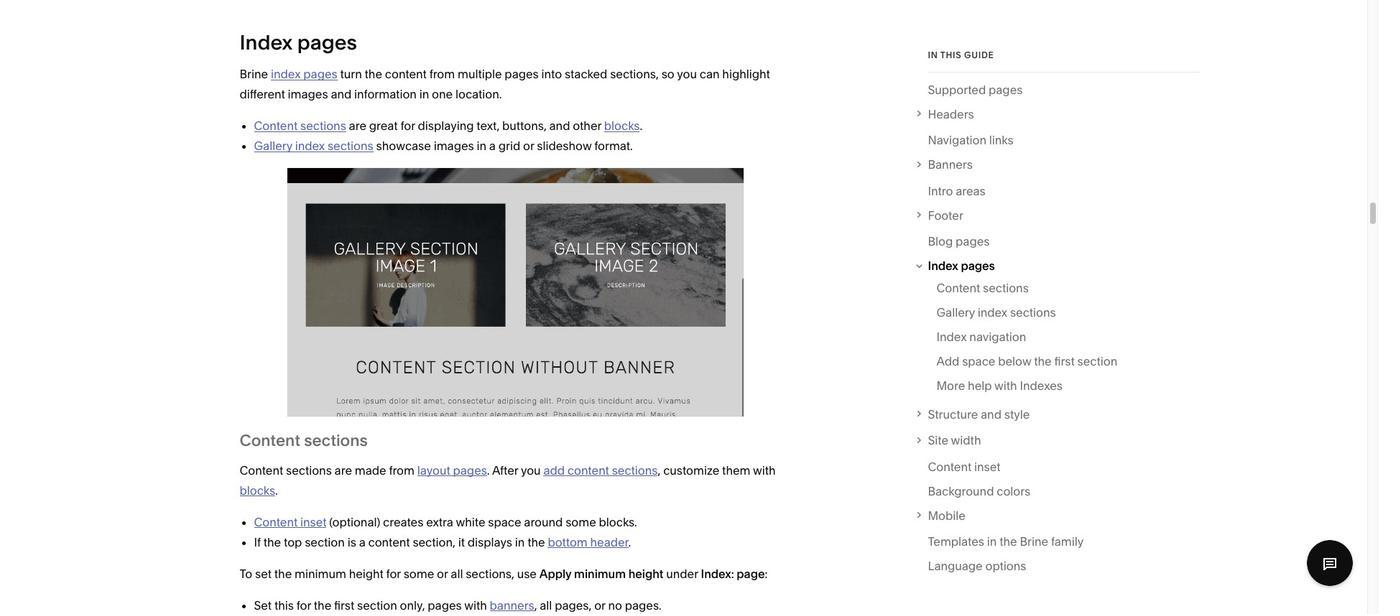 Task type: describe. For each thing, give the bounding box(es) containing it.
sections inside 'link'
[[983, 281, 1029, 295]]

site width link
[[928, 431, 1201, 451]]

more help with indexes
[[937, 379, 1063, 393]]

supported pages
[[928, 83, 1023, 97]]

to set the minimum height for some or all sections, use apply minimum height under index: page :
[[240, 567, 768, 581]]

a inside content inset (optional) creates extra white space around some blocks. if the top section is a content section, it displays in the bottom header .
[[359, 535, 366, 550]]

banners link
[[928, 155, 1201, 175]]

. inside content sections are great for displaying text, buttons, and other blocks . gallery index sections showcase images in a grid or slideshow format.
[[640, 119, 643, 133]]

content inside content inset (optional) creates extra white space around some blocks. if the top section is a content section, it displays in the bottom header .
[[368, 535, 410, 550]]

pages inside the content sections are made from layout pages . after you add content sections , customize them with blocks .
[[453, 463, 487, 478]]

section for below
[[1078, 354, 1118, 369]]

can
[[700, 67, 720, 81]]

language
[[928, 560, 983, 574]]

this for set
[[274, 598, 294, 613]]

turn the content from multiple pages into stacked sections, so you can highlight different images and information in one location.
[[240, 67, 770, 102]]

footer link
[[928, 206, 1201, 226]]

index pages link
[[928, 256, 1201, 276]]

navigation links
[[928, 133, 1014, 148]]

navigation
[[928, 133, 987, 148]]

pages inside dropdown button
[[961, 259, 995, 273]]

in
[[928, 50, 938, 60]]

1 vertical spatial ,
[[535, 598, 537, 613]]

(optional)
[[329, 515, 380, 529]]

index pages link
[[271, 67, 338, 81]]

highlight
[[723, 67, 770, 81]]

mobile
[[928, 509, 966, 523]]

you inside turn the content from multiple pages into stacked sections, so you can highlight different images and information in one location.
[[677, 67, 697, 81]]

index for index navigation link
[[937, 330, 967, 344]]

blog pages
[[928, 235, 990, 249]]

1 horizontal spatial brine
[[1020, 535, 1049, 549]]

multiple
[[458, 67, 502, 81]]

1 vertical spatial all
[[540, 598, 552, 613]]

mobile button
[[913, 506, 1201, 526]]

header
[[591, 535, 629, 550]]

layout
[[417, 463, 450, 478]]

use
[[517, 567, 537, 581]]

templates in the brine family link
[[928, 532, 1084, 557]]

slideshow
[[537, 139, 592, 153]]

into
[[542, 67, 562, 81]]

them
[[722, 463, 751, 478]]

to
[[240, 567, 252, 581]]

it
[[458, 535, 465, 550]]

you inside the content sections are made from layout pages . after you add content sections , customize them with blocks .
[[521, 463, 541, 478]]

gallery inside content sections are great for displaying text, buttons, and other blocks . gallery index sections showcase images in a grid or slideshow format.
[[254, 139, 292, 153]]

index pages inside index pages link
[[928, 259, 995, 273]]

around
[[524, 515, 563, 529]]

so
[[662, 67, 675, 81]]

images inside content sections are great for displaying text, buttons, and other blocks . gallery index sections showcase images in a grid or slideshow format.
[[434, 139, 474, 153]]

made
[[355, 463, 386, 478]]

content inset (optional) creates extra white space around some blocks. if the top section is a content section, it displays in the bottom header .
[[254, 515, 637, 550]]

0 vertical spatial index pages
[[240, 30, 357, 55]]

help
[[968, 379, 992, 393]]

content sections are great for displaying text, buttons, and other blocks . gallery index sections showcase images in a grid or slideshow format.
[[254, 119, 643, 153]]

1 height from the left
[[349, 567, 384, 581]]

intro areas
[[928, 184, 986, 198]]

footer button
[[913, 206, 1201, 226]]

family
[[1052, 535, 1084, 549]]

intro areas link
[[928, 181, 986, 206]]

1 horizontal spatial content inset link
[[928, 457, 1001, 482]]

headers button
[[913, 104, 1201, 124]]

content inside content inset (optional) creates extra white space around some blocks. if the top section is a content section, it displays in the bottom header .
[[254, 515, 298, 529]]

options
[[986, 560, 1027, 574]]

index for brine
[[271, 67, 301, 81]]

apply
[[540, 567, 572, 581]]

pages down guide
[[989, 83, 1023, 97]]

content inset
[[928, 460, 1001, 474]]

0 horizontal spatial blocks link
[[240, 483, 275, 498]]

sections up blocks. at the bottom left
[[612, 463, 658, 478]]

in up options
[[987, 535, 997, 549]]

bottom header link
[[548, 535, 629, 550]]

with inside more help with indexes link
[[995, 379, 1018, 393]]

sections up navigation
[[1011, 305, 1056, 320]]

structure and style
[[928, 408, 1030, 422]]

banners
[[928, 158, 973, 172]]

displays
[[468, 535, 512, 550]]

1 vertical spatial content inset link
[[254, 515, 327, 529]]

content sections are made from layout pages . after you add content sections , customize them with blocks .
[[240, 463, 776, 498]]

sections up made
[[304, 431, 368, 450]]

. inside content inset (optional) creates extra white space around some blocks. if the top section is a content section, it displays in the bottom header .
[[629, 535, 631, 550]]

0 horizontal spatial or
[[437, 567, 448, 581]]

customize
[[664, 463, 720, 478]]

space inside content inset (optional) creates extra white space around some blocks. if the top section is a content section, it displays in the bottom header .
[[488, 515, 522, 529]]

templates in the brine family
[[928, 535, 1084, 549]]

headers
[[928, 107, 974, 121]]

2 minimum from the left
[[574, 567, 626, 581]]

extra
[[426, 515, 453, 529]]

mobile link
[[928, 506, 1201, 526]]

0 vertical spatial index
[[240, 30, 293, 55]]

index for index pages link in the top right of the page
[[928, 259, 959, 273]]

2 vertical spatial for
[[297, 598, 311, 613]]

background colors link
[[928, 482, 1031, 506]]

with inside the content sections are made from layout pages . after you add content sections , customize them with blocks .
[[753, 463, 776, 478]]

and inside content sections are great for displaying text, buttons, and other blocks . gallery index sections showcase images in a grid or slideshow format.
[[550, 119, 570, 133]]

areas
[[956, 184, 986, 198]]

inset for content inset
[[975, 460, 1001, 474]]

a inside content sections are great for displaying text, buttons, and other blocks . gallery index sections showcase images in a grid or slideshow format.
[[489, 139, 496, 153]]

set
[[254, 598, 272, 613]]

images inside turn the content from multiple pages into stacked sections, so you can highlight different images and information in one location.
[[288, 87, 328, 102]]

section inside content inset (optional) creates extra white space around some blocks. if the top section is a content section, it displays in the bottom header .
[[305, 535, 345, 550]]

the up indexes
[[1035, 354, 1052, 369]]

displaying
[[418, 119, 474, 133]]

1 horizontal spatial blocks link
[[604, 119, 640, 133]]

bottom
[[548, 535, 588, 550]]

1 minimum from the left
[[295, 567, 346, 581]]

only,
[[400, 598, 425, 613]]

inset for content inset (optional) creates extra white space around some blocks. if the top section is a content section, it displays in the bottom header .
[[300, 515, 327, 529]]

content inside content sections are great for displaying text, buttons, and other blocks . gallery index sections showcase images in a grid or slideshow format.
[[254, 119, 298, 133]]

1 vertical spatial sections,
[[466, 567, 515, 581]]

supported
[[928, 83, 986, 97]]

0 vertical spatial space
[[963, 354, 996, 369]]

the up options
[[1000, 535, 1018, 549]]

from inside the content sections are made from layout pages . after you add content sections , customize them with blocks .
[[389, 463, 415, 478]]

page
[[737, 567, 765, 581]]

is
[[348, 535, 356, 550]]

banners
[[490, 598, 535, 613]]

location.
[[456, 87, 502, 102]]

add
[[937, 354, 960, 369]]

index:
[[701, 567, 734, 581]]

great
[[369, 119, 398, 133]]

add
[[544, 463, 565, 478]]

add space below the first section link
[[937, 351, 1118, 376]]

first for for
[[334, 598, 355, 613]]

0 vertical spatial content sections
[[937, 281, 1029, 295]]

one
[[432, 87, 453, 102]]

2 horizontal spatial or
[[595, 598, 606, 613]]

and inside turn the content from multiple pages into stacked sections, so you can highlight different images and information in one location.
[[331, 87, 352, 102]]

the right if
[[264, 535, 281, 550]]

pages left turn
[[304, 67, 338, 81]]



Task type: locate. For each thing, give the bounding box(es) containing it.
0 horizontal spatial a
[[359, 535, 366, 550]]

index up add
[[937, 330, 967, 344]]

gallery up index navigation
[[937, 305, 975, 320]]

the right set
[[314, 598, 332, 613]]

index up brine index pages
[[240, 30, 293, 55]]

some
[[566, 515, 596, 529], [404, 567, 434, 581]]

gallery index sections
[[937, 305, 1056, 320]]

a
[[489, 139, 496, 153], [359, 535, 366, 550]]

content sections link down different
[[254, 119, 346, 133]]

0 vertical spatial content sections link
[[254, 119, 346, 133]]

1 horizontal spatial or
[[523, 139, 534, 153]]

from right made
[[389, 463, 415, 478]]

site width button
[[913, 431, 1201, 451]]

blocks inside the content sections are made from layout pages . after you add content sections , customize them with blocks .
[[240, 483, 275, 498]]

links
[[990, 133, 1014, 148]]

buttons,
[[502, 119, 547, 133]]

this right in
[[941, 50, 962, 60]]

layout pages link
[[417, 463, 487, 478]]

site width
[[928, 434, 981, 448]]

add content sections link
[[544, 463, 658, 478]]

2 vertical spatial section
[[357, 598, 397, 613]]

0 vertical spatial a
[[489, 139, 496, 153]]

inset up top
[[300, 515, 327, 529]]

1 vertical spatial gallery
[[937, 305, 975, 320]]

pages up index pages link
[[297, 30, 357, 55]]

are inside the content sections are made from layout pages . after you add content sections , customize them with blocks .
[[335, 463, 352, 478]]

space
[[963, 354, 996, 369], [488, 515, 522, 529]]

or down section,
[[437, 567, 448, 581]]

gallery inside gallery index sections link
[[937, 305, 975, 320]]

other
[[573, 119, 602, 133]]

1 horizontal spatial ,
[[658, 463, 661, 478]]

inset inside content inset (optional) creates extra white space around some blocks. if the top section is a content section, it displays in the bottom header .
[[300, 515, 327, 529]]

images down index pages link
[[288, 87, 328, 102]]

are for made
[[335, 463, 352, 478]]

1 horizontal spatial this
[[941, 50, 962, 60]]

blocks.
[[599, 515, 637, 529]]

1 horizontal spatial content sections
[[937, 281, 1029, 295]]

you right so
[[677, 67, 697, 81]]

in inside content inset (optional) creates extra white space around some blocks. if the top section is a content section, it displays in the bottom header .
[[515, 535, 525, 550]]

0 horizontal spatial content sections
[[240, 431, 368, 450]]

stacked
[[565, 67, 608, 81]]

0 vertical spatial gallery index sections link
[[254, 139, 374, 153]]

1 vertical spatial content sections link
[[937, 278, 1029, 303]]

in right displays
[[515, 535, 525, 550]]

0 vertical spatial sections,
[[610, 67, 659, 81]]

content
[[385, 67, 427, 81], [568, 463, 609, 478], [368, 535, 410, 550]]

sections, inside turn the content from multiple pages into stacked sections, so you can highlight different images and information in one location.
[[610, 67, 659, 81]]

are for great
[[349, 119, 367, 133]]

blocks link up format.
[[604, 119, 640, 133]]

a left grid
[[489, 139, 496, 153]]

banners button
[[913, 155, 1201, 175]]

pages inside "link"
[[956, 235, 990, 249]]

are left made
[[335, 463, 352, 478]]

or inside content sections are great for displaying text, buttons, and other blocks . gallery index sections showcase images in a grid or slideshow format.
[[523, 139, 534, 153]]

blocks up if
[[240, 483, 275, 498]]

pages left the into
[[505, 67, 539, 81]]

content sections
[[937, 281, 1029, 295], [240, 431, 368, 450]]

0 vertical spatial from
[[430, 67, 455, 81]]

0 vertical spatial this
[[941, 50, 962, 60]]

under
[[667, 567, 698, 581]]

0 horizontal spatial space
[[488, 515, 522, 529]]

index down blog
[[928, 259, 959, 273]]

pages inside turn the content from multiple pages into stacked sections, so you can highlight different images and information in one location.
[[505, 67, 539, 81]]

0 horizontal spatial all
[[451, 567, 463, 581]]

some up bottom header link
[[566, 515, 596, 529]]

sections down great
[[328, 139, 374, 153]]

content
[[254, 119, 298, 133], [937, 281, 981, 295], [240, 431, 300, 450], [928, 460, 972, 474], [240, 463, 283, 478], [254, 515, 298, 529]]

set this for the first section only, pages with banners , all pages, or no pages.
[[254, 598, 662, 613]]

brine up different
[[240, 67, 268, 81]]

0 vertical spatial all
[[451, 567, 463, 581]]

index pages down blog pages "link"
[[928, 259, 995, 273]]

content inside the content sections are made from layout pages . after you add content sections , customize them with blocks .
[[568, 463, 609, 478]]

1 vertical spatial some
[[404, 567, 434, 581]]

1 vertical spatial blocks link
[[240, 483, 275, 498]]

the
[[365, 67, 382, 81], [1035, 354, 1052, 369], [1000, 535, 1018, 549], [264, 535, 281, 550], [528, 535, 545, 550], [274, 567, 292, 581], [314, 598, 332, 613]]

0 horizontal spatial content sections link
[[254, 119, 346, 133]]

1 vertical spatial from
[[389, 463, 415, 478]]

the right turn
[[365, 67, 382, 81]]

no
[[608, 598, 622, 613]]

2 horizontal spatial section
[[1078, 354, 1118, 369]]

1 horizontal spatial section
[[357, 598, 397, 613]]

sections,
[[610, 67, 659, 81], [466, 567, 515, 581]]

0 vertical spatial inset
[[975, 460, 1001, 474]]

0 vertical spatial you
[[677, 67, 697, 81]]

you
[[677, 67, 697, 81], [521, 463, 541, 478]]

section up the structure and style 'link'
[[1078, 354, 1118, 369]]

0 horizontal spatial sections,
[[466, 567, 515, 581]]

section
[[1078, 354, 1118, 369], [305, 535, 345, 550], [357, 598, 397, 613]]

format.
[[595, 139, 633, 153]]

0 horizontal spatial inset
[[300, 515, 327, 529]]

1 horizontal spatial all
[[540, 598, 552, 613]]

1 horizontal spatial and
[[550, 119, 570, 133]]

2 horizontal spatial and
[[981, 408, 1002, 422]]

blocks inside content sections are great for displaying text, buttons, and other blocks . gallery index sections showcase images in a grid or slideshow format.
[[604, 119, 640, 133]]

for inside content sections are great for displaying text, buttons, and other blocks . gallery index sections showcase images in a grid or slideshow format.
[[401, 119, 415, 133]]

information
[[354, 87, 417, 102]]

style
[[1005, 408, 1030, 422]]

some inside content inset (optional) creates extra white space around some blocks. if the top section is a content section, it displays in the bottom header .
[[566, 515, 596, 529]]

sections, down displays
[[466, 567, 515, 581]]

for up showcase
[[401, 119, 415, 133]]

index for gallery
[[978, 305, 1008, 320]]

pages right only,
[[428, 598, 462, 613]]

1 vertical spatial you
[[521, 463, 541, 478]]

first
[[1055, 354, 1075, 369], [334, 598, 355, 613]]

a right is
[[359, 535, 366, 550]]

space down index navigation link
[[963, 354, 996, 369]]

creates
[[383, 515, 424, 529]]

pages
[[297, 30, 357, 55], [304, 67, 338, 81], [505, 67, 539, 81], [989, 83, 1023, 97], [956, 235, 990, 249], [961, 259, 995, 273], [453, 463, 487, 478], [428, 598, 462, 613]]

in inside turn the content from multiple pages into stacked sections, so you can highlight different images and information in one location.
[[420, 87, 429, 102]]

language options
[[928, 560, 1027, 574]]

index inside content sections are great for displaying text, buttons, and other blocks . gallery index sections showcase images in a grid or slideshow format.
[[295, 139, 325, 153]]

gallery down different
[[254, 139, 292, 153]]

and up the slideshow
[[550, 119, 570, 133]]

1 horizontal spatial blocks
[[604, 119, 640, 133]]

this right set
[[274, 598, 294, 613]]

are inside content sections are great for displaying text, buttons, and other blocks . gallery index sections showcase images in a grid or slideshow format.
[[349, 119, 367, 133]]

0 horizontal spatial this
[[274, 598, 294, 613]]

index pages up index pages link
[[240, 30, 357, 55]]

site
[[928, 434, 949, 448]]

or left no
[[595, 598, 606, 613]]

section,
[[413, 535, 456, 550]]

and left style
[[981, 408, 1002, 422]]

0 horizontal spatial index pages
[[240, 30, 357, 55]]

and down turn
[[331, 87, 352, 102]]

1 vertical spatial first
[[334, 598, 355, 613]]

some up only,
[[404, 567, 434, 581]]

1 vertical spatial a
[[359, 535, 366, 550]]

brine index sections scroll.gif image
[[286, 168, 744, 417]]

content right add on the bottom of page
[[568, 463, 609, 478]]

blog pages link
[[928, 232, 990, 256]]

index inside dropdown button
[[928, 259, 959, 273]]

sections left made
[[286, 463, 332, 478]]

with left banners link
[[464, 598, 487, 613]]

content sections link for blocks link to the right
[[254, 119, 346, 133]]

images down displaying
[[434, 139, 474, 153]]

with right 'help' in the right bottom of the page
[[995, 379, 1018, 393]]

0 horizontal spatial brine
[[240, 67, 268, 81]]

pages down blog pages "link"
[[961, 259, 995, 273]]

content sections link for index navigation link
[[937, 278, 1029, 303]]

minimum
[[295, 567, 346, 581], [574, 567, 626, 581]]

0 horizontal spatial ,
[[535, 598, 537, 613]]

height down is
[[349, 567, 384, 581]]

height up the pages.
[[629, 567, 664, 581]]

minimum down header
[[574, 567, 626, 581]]

1 vertical spatial index pages
[[928, 259, 995, 273]]

0 vertical spatial or
[[523, 139, 534, 153]]

0 vertical spatial and
[[331, 87, 352, 102]]

sections up gallery index sections
[[983, 281, 1029, 295]]

0 vertical spatial gallery
[[254, 139, 292, 153]]

content inset link up background
[[928, 457, 1001, 482]]

background
[[928, 484, 994, 499]]

structure
[[928, 408, 978, 422]]

1 horizontal spatial with
[[753, 463, 776, 478]]

content inset link up top
[[254, 515, 327, 529]]

0 horizontal spatial from
[[389, 463, 415, 478]]

1 vertical spatial space
[[488, 515, 522, 529]]

1 horizontal spatial you
[[677, 67, 697, 81]]

first up indexes
[[1055, 354, 1075, 369]]

0 vertical spatial for
[[401, 119, 415, 133]]

pages right blog
[[956, 235, 990, 249]]

1 horizontal spatial gallery
[[937, 305, 975, 320]]

brine index pages
[[240, 67, 338, 81]]

gallery
[[254, 139, 292, 153], [937, 305, 975, 320]]

with right them
[[753, 463, 776, 478]]

, left customize
[[658, 463, 661, 478]]

for up only,
[[386, 567, 401, 581]]

in inside content sections are great for displaying text, buttons, and other blocks . gallery index sections showcase images in a grid or slideshow format.
[[477, 139, 487, 153]]

1 vertical spatial brine
[[1020, 535, 1049, 549]]

are left great
[[349, 119, 367, 133]]

content inside the content sections are made from layout pages . after you add content sections , customize them with blocks .
[[240, 463, 283, 478]]

sections down index pages link
[[300, 119, 346, 133]]

0 vertical spatial are
[[349, 119, 367, 133]]

for right set
[[297, 598, 311, 613]]

first down is
[[334, 598, 355, 613]]

1 horizontal spatial from
[[430, 67, 455, 81]]

section for for
[[357, 598, 397, 613]]

supported pages link
[[928, 80, 1023, 104]]

1 horizontal spatial images
[[434, 139, 474, 153]]

1 vertical spatial or
[[437, 567, 448, 581]]

,
[[658, 463, 661, 478], [535, 598, 537, 613]]

1 vertical spatial content
[[568, 463, 609, 478]]

more
[[937, 379, 966, 393]]

intro
[[928, 184, 953, 198]]

blocks link
[[604, 119, 640, 133], [240, 483, 275, 498]]

0 horizontal spatial gallery
[[254, 139, 292, 153]]

pages left the "after"
[[453, 463, 487, 478]]

below
[[999, 354, 1032, 369]]

in left one
[[420, 87, 429, 102]]

from up one
[[430, 67, 455, 81]]

1 horizontal spatial first
[[1055, 354, 1075, 369]]

the inside turn the content from multiple pages into stacked sections, so you can highlight different images and information in one location.
[[365, 67, 382, 81]]

content up information at left top
[[385, 67, 427, 81]]

are
[[349, 119, 367, 133], [335, 463, 352, 478]]

content sections link
[[254, 119, 346, 133], [937, 278, 1029, 303]]

blocks link up if
[[240, 483, 275, 498]]

in this guide
[[928, 50, 994, 60]]

gallery index sections link
[[254, 139, 374, 153], [937, 303, 1056, 327]]

content inside turn the content from multiple pages into stacked sections, so you can highlight different images and information in one location.
[[385, 67, 427, 81]]

from
[[430, 67, 455, 81], [389, 463, 415, 478]]

width
[[951, 434, 981, 448]]

all left pages,
[[540, 598, 552, 613]]

1 horizontal spatial some
[[566, 515, 596, 529]]

1 vertical spatial are
[[335, 463, 352, 478]]

0 vertical spatial with
[[995, 379, 1018, 393]]

pages.
[[625, 598, 662, 613]]

1 vertical spatial images
[[434, 139, 474, 153]]

1 vertical spatial index
[[928, 259, 959, 273]]

index
[[271, 67, 301, 81], [295, 139, 325, 153], [978, 305, 1008, 320]]

background colors
[[928, 484, 1031, 499]]

inset up background colors
[[975, 460, 1001, 474]]

0 vertical spatial blocks
[[604, 119, 640, 133]]

blocks up format.
[[604, 119, 640, 133]]

space up displays
[[488, 515, 522, 529]]

2 vertical spatial or
[[595, 598, 606, 613]]

turn
[[340, 67, 362, 81]]

, inside the content sections are made from layout pages . after you add content sections , customize them with blocks .
[[658, 463, 661, 478]]

brine left family
[[1020, 535, 1049, 549]]

this for in
[[941, 50, 962, 60]]

height
[[349, 567, 384, 581], [629, 567, 664, 581]]

0 horizontal spatial content inset link
[[254, 515, 327, 529]]

banners link
[[490, 598, 535, 613]]

content sections link up gallery index sections
[[937, 278, 1029, 303]]

1 horizontal spatial gallery index sections link
[[937, 303, 1056, 327]]

:
[[765, 567, 768, 581]]

or right grid
[[523, 139, 534, 153]]

0 vertical spatial ,
[[658, 463, 661, 478]]

0 horizontal spatial with
[[464, 598, 487, 613]]

2 height from the left
[[629, 567, 664, 581]]

0 horizontal spatial first
[[334, 598, 355, 613]]

content inset link
[[928, 457, 1001, 482], [254, 515, 327, 529]]

all up set this for the first section only, pages with banners , all pages, or no pages.
[[451, 567, 463, 581]]

navigation
[[970, 330, 1027, 344]]

colors
[[997, 484, 1031, 499]]

section left only,
[[357, 598, 397, 613]]

1 vertical spatial this
[[274, 598, 294, 613]]

minimum down top
[[295, 567, 346, 581]]

1 horizontal spatial sections,
[[610, 67, 659, 81]]

2 vertical spatial index
[[937, 330, 967, 344]]

footer
[[928, 208, 964, 223]]

in down text,
[[477, 139, 487, 153]]

language options link
[[928, 557, 1027, 581]]

set
[[255, 567, 272, 581]]

the right "set"
[[274, 567, 292, 581]]

1 horizontal spatial space
[[963, 354, 996, 369]]

sections, left so
[[610, 67, 659, 81]]

1 vertical spatial with
[[753, 463, 776, 478]]

1 vertical spatial for
[[386, 567, 401, 581]]

in
[[420, 87, 429, 102], [477, 139, 487, 153], [987, 535, 997, 549], [515, 535, 525, 550]]

2 horizontal spatial with
[[995, 379, 1018, 393]]

white
[[456, 515, 486, 529]]

content down creates
[[368, 535, 410, 550]]

section left is
[[305, 535, 345, 550]]

0 horizontal spatial and
[[331, 87, 352, 102]]

structure and style link
[[928, 405, 1201, 425]]

1 vertical spatial and
[[550, 119, 570, 133]]

guide
[[965, 50, 994, 60]]

1 horizontal spatial minimum
[[574, 567, 626, 581]]

and inside 'link'
[[981, 408, 1002, 422]]

1 horizontal spatial content sections link
[[937, 278, 1029, 303]]

2 vertical spatial with
[[464, 598, 487, 613]]

index navigation link
[[937, 327, 1027, 351]]

1 horizontal spatial inset
[[975, 460, 1001, 474]]

the down 'around'
[[528, 535, 545, 550]]

you left add on the bottom of page
[[521, 463, 541, 478]]

0 vertical spatial content inset link
[[928, 457, 1001, 482]]

1 vertical spatial index
[[295, 139, 325, 153]]

first for below
[[1055, 354, 1075, 369]]

1 vertical spatial gallery index sections link
[[937, 303, 1056, 327]]

from inside turn the content from multiple pages into stacked sections, so you can highlight different images and information in one location.
[[430, 67, 455, 81]]

1 horizontal spatial a
[[489, 139, 496, 153]]

, down use
[[535, 598, 537, 613]]

0 vertical spatial index
[[271, 67, 301, 81]]

0 horizontal spatial gallery index sections link
[[254, 139, 374, 153]]

0 horizontal spatial some
[[404, 567, 434, 581]]

0 horizontal spatial minimum
[[295, 567, 346, 581]]

sections
[[300, 119, 346, 133], [328, 139, 374, 153], [983, 281, 1029, 295], [1011, 305, 1056, 320], [304, 431, 368, 450], [286, 463, 332, 478], [612, 463, 658, 478]]

0 vertical spatial brine
[[240, 67, 268, 81]]



Task type: vqa. For each thing, say whether or not it's contained in the screenshot.
bottom our
no



